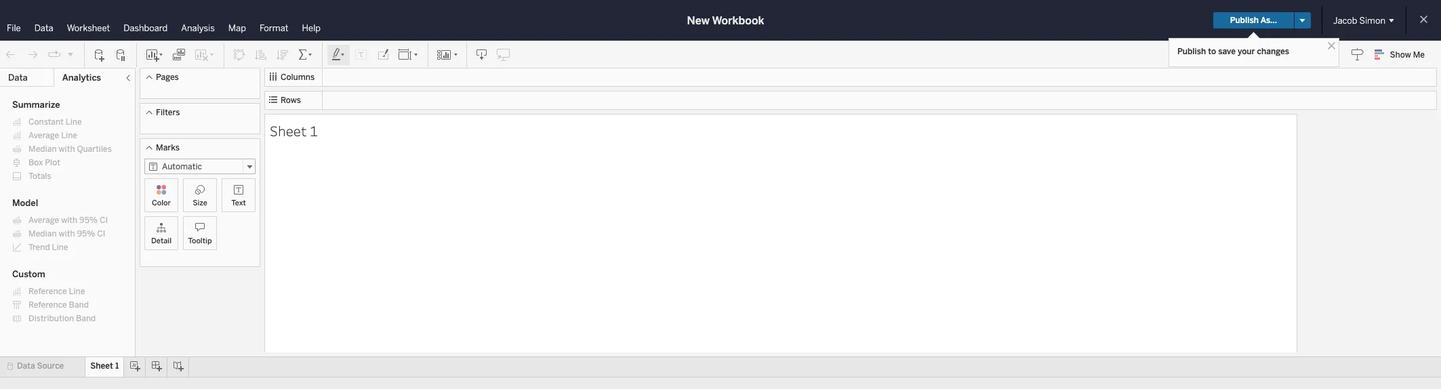 Task type: describe. For each thing, give the bounding box(es) containing it.
box plot
[[28, 158, 60, 168]]

rows
[[281, 96, 301, 105]]

show/hide cards image
[[437, 48, 458, 61]]

0 vertical spatial data
[[34, 23, 53, 33]]

average with 95% ci
[[28, 216, 108, 225]]

jacob simon
[[1334, 15, 1386, 25]]

new
[[687, 14, 710, 27]]

download image
[[475, 48, 489, 61]]

with for median with 95% ci
[[59, 229, 75, 239]]

reference line
[[28, 287, 85, 296]]

simon
[[1360, 15, 1386, 25]]

1 horizontal spatial sheet
[[270, 121, 307, 140]]

median with 95% ci
[[28, 229, 105, 239]]

constant
[[28, 117, 64, 127]]

1 horizontal spatial replay animation image
[[66, 50, 75, 58]]

line for constant line
[[66, 117, 82, 127]]

help
[[302, 23, 321, 33]]

1 vertical spatial sheet 1
[[90, 361, 119, 371]]

show labels image
[[355, 48, 368, 61]]

show me button
[[1369, 44, 1438, 65]]

highlight image
[[331, 48, 347, 61]]

publish for publish as...
[[1231, 16, 1259, 25]]

marks
[[156, 143, 180, 153]]

redo image
[[26, 48, 39, 61]]

average line
[[28, 131, 77, 140]]

box
[[28, 158, 43, 168]]

changes
[[1258, 47, 1290, 56]]

line for trend line
[[52, 243, 68, 252]]

95% for median with 95% ci
[[77, 229, 95, 239]]

text
[[231, 199, 246, 208]]

band for distribution band
[[76, 314, 96, 324]]

0 horizontal spatial replay animation image
[[47, 48, 61, 61]]

median for median with 95% ci
[[28, 229, 57, 239]]

trend
[[28, 243, 50, 252]]

plot
[[45, 158, 60, 168]]

analysis
[[181, 23, 215, 33]]

new worksheet image
[[145, 48, 164, 61]]

show
[[1391, 50, 1412, 60]]

publish to save your changes
[[1178, 47, 1290, 56]]

save
[[1219, 47, 1236, 56]]

with for average with 95% ci
[[61, 216, 77, 225]]

2 vertical spatial data
[[17, 361, 35, 371]]

custom
[[12, 269, 45, 279]]

pause auto updates image
[[115, 48, 128, 61]]

0 horizontal spatial sheet
[[90, 361, 113, 371]]

color
[[152, 199, 171, 208]]

tooltip
[[188, 237, 212, 246]]

to use edit in desktop, save the workbook outside of personal space image
[[497, 48, 511, 61]]

clear sheet image
[[194, 48, 216, 61]]

distribution
[[28, 314, 74, 324]]

1 vertical spatial 1
[[115, 361, 119, 371]]

median for median with quartiles
[[28, 144, 57, 154]]

1 vertical spatial data
[[8, 73, 28, 83]]

detail
[[151, 237, 172, 246]]

publish as...
[[1231, 16, 1278, 25]]

constant line
[[28, 117, 82, 127]]

reference for reference line
[[28, 287, 67, 296]]

to
[[1209, 47, 1217, 56]]

0 vertical spatial sheet 1
[[270, 121, 318, 140]]

publish for publish to save your changes
[[1178, 47, 1207, 56]]

line for average line
[[61, 131, 77, 140]]



Task type: locate. For each thing, give the bounding box(es) containing it.
sheet 1 right source
[[90, 361, 119, 371]]

publish as... button
[[1214, 12, 1295, 28]]

average down constant
[[28, 131, 59, 140]]

me
[[1414, 50, 1426, 60]]

2 median from the top
[[28, 229, 57, 239]]

0 vertical spatial band
[[69, 300, 89, 310]]

data up redo icon
[[34, 23, 53, 33]]

1 vertical spatial band
[[76, 314, 96, 324]]

replay animation image right redo icon
[[47, 48, 61, 61]]

format workbook image
[[376, 48, 390, 61]]

0 horizontal spatial publish
[[1178, 47, 1207, 56]]

band up distribution band
[[69, 300, 89, 310]]

line down median with 95% ci on the left of the page
[[52, 243, 68, 252]]

show me
[[1391, 50, 1426, 60]]

undo image
[[4, 48, 18, 61]]

reference band
[[28, 300, 89, 310]]

0 vertical spatial reference
[[28, 287, 67, 296]]

distribution band
[[28, 314, 96, 324]]

your
[[1238, 47, 1256, 56]]

line up median with quartiles
[[61, 131, 77, 140]]

1 horizontal spatial publish
[[1231, 16, 1259, 25]]

close image
[[1326, 39, 1339, 52]]

1 vertical spatial 95%
[[77, 229, 95, 239]]

1 vertical spatial ci
[[97, 229, 105, 239]]

with
[[59, 144, 75, 154], [61, 216, 77, 225], [59, 229, 75, 239]]

95% up median with 95% ci on the left of the page
[[79, 216, 98, 225]]

line up reference band
[[69, 287, 85, 296]]

with for median with quartiles
[[59, 144, 75, 154]]

average for average line
[[28, 131, 59, 140]]

new workbook
[[687, 14, 765, 27]]

1 horizontal spatial sheet 1
[[270, 121, 318, 140]]

0 vertical spatial average
[[28, 131, 59, 140]]

1 reference from the top
[[28, 287, 67, 296]]

0 vertical spatial with
[[59, 144, 75, 154]]

summarize
[[12, 100, 60, 110]]

ci down average with 95% ci
[[97, 229, 105, 239]]

band for reference band
[[69, 300, 89, 310]]

1
[[310, 121, 318, 140], [115, 361, 119, 371]]

sort ascending image
[[254, 48, 268, 61]]

band
[[69, 300, 89, 310], [76, 314, 96, 324]]

1 down the columns
[[310, 121, 318, 140]]

0 vertical spatial 95%
[[79, 216, 98, 225]]

size
[[193, 199, 207, 208]]

sheet
[[270, 121, 307, 140], [90, 361, 113, 371]]

average
[[28, 131, 59, 140], [28, 216, 59, 225]]

sheet right source
[[90, 361, 113, 371]]

format
[[260, 23, 289, 33]]

ci for average with 95% ci
[[100, 216, 108, 225]]

data source
[[17, 361, 64, 371]]

with up median with 95% ci on the left of the page
[[61, 216, 77, 225]]

sort descending image
[[276, 48, 290, 61]]

average down model on the left
[[28, 216, 59, 225]]

reference up reference band
[[28, 287, 67, 296]]

duplicate image
[[172, 48, 186, 61]]

1 vertical spatial with
[[61, 216, 77, 225]]

totals image
[[298, 48, 314, 61]]

2 average from the top
[[28, 216, 59, 225]]

worksheet
[[67, 23, 110, 33]]

1 vertical spatial median
[[28, 229, 57, 239]]

line for reference line
[[69, 287, 85, 296]]

publish
[[1231, 16, 1259, 25], [1178, 47, 1207, 56]]

0 horizontal spatial 1
[[115, 361, 119, 371]]

reference up the distribution at left bottom
[[28, 300, 67, 310]]

source
[[37, 361, 64, 371]]

reference for reference band
[[28, 300, 67, 310]]

average for average with 95% ci
[[28, 216, 59, 225]]

data
[[34, 23, 53, 33], [8, 73, 28, 83], [17, 361, 35, 371]]

publish left as...
[[1231, 16, 1259, 25]]

file
[[7, 23, 21, 33]]

jacob
[[1334, 15, 1358, 25]]

median up trend
[[28, 229, 57, 239]]

band down reference band
[[76, 314, 96, 324]]

as...
[[1261, 16, 1278, 25]]

map
[[228, 23, 246, 33]]

model
[[12, 198, 38, 208]]

0 vertical spatial median
[[28, 144, 57, 154]]

median with quartiles
[[28, 144, 112, 154]]

data guide image
[[1351, 47, 1365, 61]]

0 vertical spatial sheet
[[270, 121, 307, 140]]

95%
[[79, 216, 98, 225], [77, 229, 95, 239]]

sheet 1
[[270, 121, 318, 140], [90, 361, 119, 371]]

2 reference from the top
[[28, 300, 67, 310]]

quartiles
[[77, 144, 112, 154]]

new data source image
[[93, 48, 106, 61]]

replay animation image
[[47, 48, 61, 61], [66, 50, 75, 58]]

ci
[[100, 216, 108, 225], [97, 229, 105, 239]]

1 median from the top
[[28, 144, 57, 154]]

median up box plot at the top
[[28, 144, 57, 154]]

1 vertical spatial average
[[28, 216, 59, 225]]

line
[[66, 117, 82, 127], [61, 131, 77, 140], [52, 243, 68, 252], [69, 287, 85, 296]]

0 horizontal spatial sheet 1
[[90, 361, 119, 371]]

fit image
[[398, 48, 420, 61]]

columns
[[281, 73, 315, 82]]

0 vertical spatial 1
[[310, 121, 318, 140]]

data down undo icon in the left of the page
[[8, 73, 28, 83]]

with down average line
[[59, 144, 75, 154]]

sheet 1 down rows
[[270, 121, 318, 140]]

1 vertical spatial sheet
[[90, 361, 113, 371]]

with down average with 95% ci
[[59, 229, 75, 239]]

workbook
[[712, 14, 765, 27]]

data left source
[[17, 361, 35, 371]]

replay animation image up analytics
[[66, 50, 75, 58]]

line up average line
[[66, 117, 82, 127]]

95% down average with 95% ci
[[77, 229, 95, 239]]

1 average from the top
[[28, 131, 59, 140]]

1 horizontal spatial 1
[[310, 121, 318, 140]]

ci for median with 95% ci
[[97, 229, 105, 239]]

0 vertical spatial ci
[[100, 216, 108, 225]]

median
[[28, 144, 57, 154], [28, 229, 57, 239]]

publish inside button
[[1231, 16, 1259, 25]]

collapse image
[[124, 74, 132, 82]]

reference
[[28, 287, 67, 296], [28, 300, 67, 310]]

1 right source
[[115, 361, 119, 371]]

analytics
[[62, 73, 101, 83]]

95% for average with 95% ci
[[79, 216, 98, 225]]

ci up median with 95% ci on the left of the page
[[100, 216, 108, 225]]

swap rows and columns image
[[233, 48, 246, 61]]

1 vertical spatial publish
[[1178, 47, 1207, 56]]

1 vertical spatial reference
[[28, 300, 67, 310]]

0 vertical spatial publish
[[1231, 16, 1259, 25]]

sheet down rows
[[270, 121, 307, 140]]

totals
[[28, 172, 51, 181]]

pages
[[156, 73, 179, 82]]

publish left "to"
[[1178, 47, 1207, 56]]

dashboard
[[124, 23, 168, 33]]

filters
[[156, 108, 180, 117]]

2 vertical spatial with
[[59, 229, 75, 239]]

trend line
[[28, 243, 68, 252]]



Task type: vqa. For each thing, say whether or not it's contained in the screenshot.
"Shared with Me"
no



